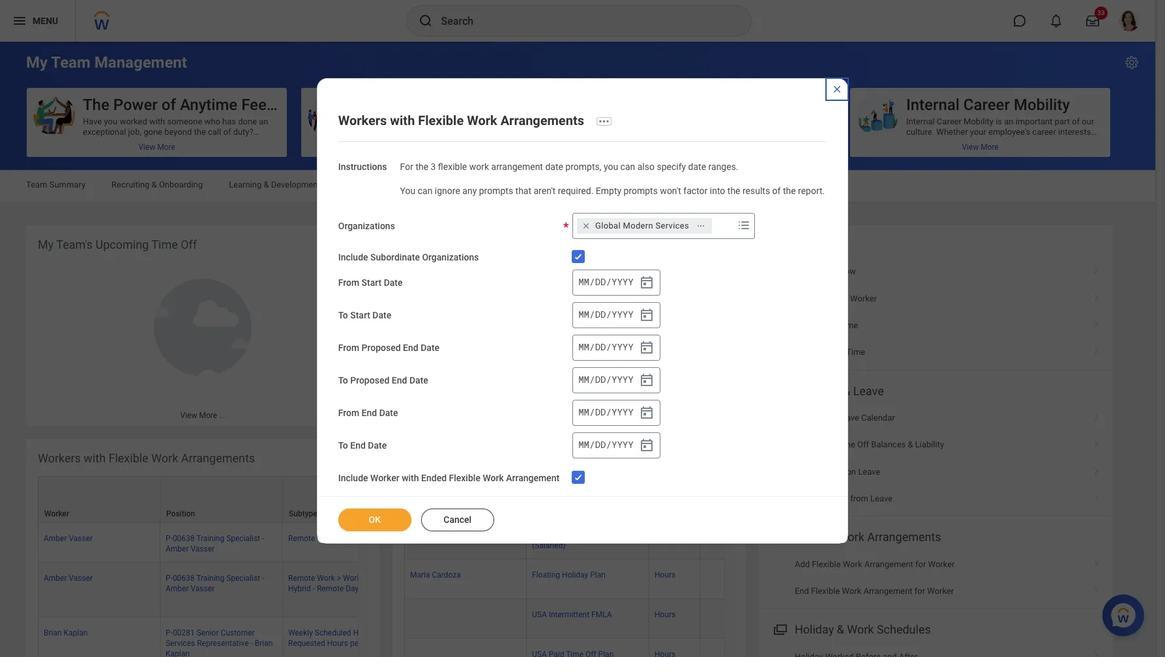 Task type: describe. For each thing, give the bounding box(es) containing it.
calendar image for to end date
[[639, 438, 655, 454]]

amber up the 00281
[[166, 585, 189, 594]]

from end date
[[338, 408, 398, 418]]

for the 3 flexible work arrangement date prompts, you can also specify date ranges.
[[400, 162, 738, 172]]

arrangement
[[491, 162, 543, 172]]

kaplan inside brian kaplan link
[[64, 629, 88, 638]]

(salaried) for usa paid time off plan (salaried) row
[[532, 542, 566, 551]]

1 horizontal spatial the
[[728, 186, 740, 196]]

1 prompts from the left
[[479, 186, 513, 196]]

worker inside worker popup button
[[44, 510, 69, 519]]

mm / dd / yyyy for from proposed end date
[[578, 341, 634, 354]]

usa intermittent fmla for first usa intermittent fmla link from the bottom
[[532, 611, 612, 620]]

cancel button
[[421, 510, 494, 532]]

training for first p-00638 training specialist - amber vasser link from the bottom of the workers with flexible work arrangements element
[[196, 575, 224, 584]]

flexible
[[438, 162, 467, 172]]

2 p-00638 training specialist - amber vasser link from the top
[[166, 572, 264, 594]]

p- for remote work > 100% remote
[[166, 535, 173, 544]]

services inside the global modern services element
[[656, 221, 689, 231]]

include for include subordinate organizations
[[338, 252, 368, 263]]

end flexible work arrangement for worker
[[795, 587, 954, 597]]

conversations
[[816, 96, 916, 114]]

date for from end date
[[379, 408, 398, 418]]

off inside my team's time off balances & liability link
[[857, 440, 869, 450]]

calendar image for to start date
[[639, 308, 655, 323]]

to start date group
[[573, 302, 661, 328]]

date for to end date
[[368, 441, 387, 451]]

chevron right image for return worker from leave
[[1088, 490, 1105, 503]]

& for talent
[[372, 180, 377, 190]]

flexible up add
[[795, 531, 835, 545]]

upcoming
[[96, 238, 149, 252]]

unit of time
[[655, 297, 679, 316]]

to proposed end date
[[338, 375, 428, 386]]

related actions image
[[696, 222, 705, 231]]

from proposed end date group
[[573, 335, 661, 361]]

from
[[850, 494, 868, 504]]

from start date group
[[573, 270, 661, 296]]

from end date group
[[573, 400, 661, 426]]

1 vertical spatial arrangements
[[181, 452, 255, 466]]

2 usa intermittent fmla link from the top
[[532, 489, 612, 501]]

main content containing my team management
[[0, 42, 1155, 658]]

results
[[743, 186, 770, 196]]

from proposed end date
[[338, 343, 440, 353]]

return worker from leave link
[[759, 486, 1113, 513]]

for inside end flexible work arrangement for worker link
[[915, 587, 925, 597]]

coaching and continuous conversations button
[[576, 88, 916, 157]]

schedules
[[877, 624, 931, 637]]

dd for from start date
[[595, 276, 606, 288]]

arrangement inside dialog
[[506, 473, 559, 484]]

amber down worker popup button
[[44, 535, 67, 544]]

off inside usa paid time off plan (salaried) row
[[586, 531, 596, 540]]

end up to proposed end date
[[403, 343, 418, 353]]

2 p- from the top
[[166, 575, 173, 584]]

weekly scheduled hours > requested hours per week link
[[288, 626, 382, 648]]

internal
[[906, 96, 960, 114]]

include for include worker with ended flexible work arrangement
[[338, 473, 368, 484]]

management
[[94, 53, 187, 72]]

global modern services, press delete to clear value. option
[[577, 218, 712, 234]]

end down from proposed end date
[[392, 375, 407, 386]]

1 p-00638 training specialist - amber vasser link from the top
[[166, 532, 264, 554]]

from for from end date
[[338, 408, 359, 418]]

continuous
[[732, 96, 812, 114]]

learning
[[229, 180, 262, 190]]

workers with flexible work arrangements element
[[26, 439, 1098, 658]]

remote up hybrid
[[288, 575, 315, 584]]

workers with flexible work arrangements dialog
[[317, 78, 848, 545]]

& inside time off & leave calendar link
[[830, 413, 835, 423]]

coaching and continuous conversations
[[632, 96, 916, 114]]

for
[[400, 162, 413, 172]]

instructions
[[338, 162, 387, 172]]

ok
[[369, 515, 381, 526]]

all eligible time off plans for worker
[[593, 264, 722, 273]]

mm / dd / yyyy for to end date
[[578, 439, 634, 451]]

date down from proposed end date
[[409, 375, 428, 386]]

remote left days
[[317, 585, 344, 594]]

specialist for first p-00638 training specialist - amber vasser link from the bottom of the workers with flexible work arrangements element
[[226, 575, 260, 584]]

hours for sixth hours link from the top
[[655, 571, 676, 580]]

anytime
[[180, 96, 237, 114]]

amber down position
[[166, 545, 189, 554]]

00281
[[173, 629, 195, 638]]

row containing usa paid time off plan (salaried)
[[404, 401, 789, 440]]

submit
[[818, 348, 844, 358]]

coaching
[[632, 96, 698, 114]]

mass submit time link
[[759, 339, 1113, 366]]

remote work > 100% remote link
[[288, 532, 391, 544]]

5 chevron right image from the top
[[1088, 648, 1105, 658]]

mass submit time
[[795, 348, 865, 358]]

work up work
[[467, 113, 497, 128]]

holiday for 1st floating holiday plan link from the top
[[562, 332, 588, 341]]

specify
[[657, 162, 686, 172]]

worker inside end flexible work arrangement for worker link
[[927, 587, 954, 597]]

aren't
[[534, 186, 556, 196]]

check small image
[[571, 249, 586, 265]]

workers inside workers with flexible work arrangements dialog
[[338, 113, 387, 128]]

compensation
[[542, 180, 597, 190]]

vasser up brian kaplan link
[[69, 575, 93, 584]]

1 vertical spatial organizations
[[422, 252, 479, 263]]

maria cardoza link
[[410, 569, 461, 580]]

enter time for worker
[[795, 294, 877, 304]]

my team's time off balances & liability
[[795, 440, 944, 450]]

development
[[271, 180, 321, 190]]

list containing report no show
[[759, 258, 1113, 366]]

hours for fourth hours link from the top of the my team's time off balances element
[[655, 452, 676, 461]]

1 floating from the top
[[532, 332, 560, 341]]

tab list inside main content
[[13, 171, 1142, 202]]

my team's upcoming time off element
[[26, 226, 379, 427]]

work inside remote work > work/remote hybrid - remote days
[[317, 575, 335, 584]]

my for my team management
[[26, 53, 48, 72]]

modern
[[623, 221, 653, 231]]

my team's upcoming time off
[[38, 238, 197, 252]]

2 floating from the top
[[532, 452, 560, 461]]

calendar
[[861, 413, 895, 423]]

internal career mobility button
[[850, 88, 1110, 157]]

mm for to end date
[[578, 439, 589, 451]]

mm / dd / yyyy for from start date
[[578, 276, 634, 288]]

on
[[847, 467, 856, 477]]

7 hours link from the top
[[655, 608, 676, 620]]

3 floating from the top
[[532, 571, 560, 580]]

usa paid time off plan (salaried) link for usa paid time off plan (salaried) row
[[532, 529, 614, 551]]

weekly scheduled hours > requested hours per week
[[288, 629, 382, 648]]

> for 100%
[[337, 535, 341, 544]]

0 vertical spatial organizations
[[338, 221, 395, 231]]

work up add flexible work arrangement for worker
[[838, 531, 864, 545]]

hours for 6th hours link from the bottom
[[655, 372, 676, 381]]

- inside remote work > work/remote hybrid - remote days
[[313, 585, 315, 594]]

0 horizontal spatial the
[[416, 162, 428, 172]]

0 vertical spatial can
[[620, 162, 635, 172]]

2 prompts from the left
[[624, 186, 658, 196]]

report no show
[[795, 267, 856, 277]]

global
[[595, 221, 621, 231]]

off inside my team's upcoming time off element
[[181, 238, 197, 252]]

off inside time off plan popup button
[[552, 307, 563, 316]]

remote work > work/remote hybrid - remote days
[[288, 575, 391, 594]]

chevron right image for add flexible work arrangement for worker
[[1088, 555, 1105, 568]]

engagement
[[430, 96, 518, 114]]

flexible up 3
[[418, 113, 464, 128]]

subtype
[[289, 510, 317, 519]]

add flexible work arrangement for worker link
[[759, 551, 1113, 578]]

00638 for first p-00638 training specialist - amber vasser link from the bottom of the workers with flexible work arrangements element
[[173, 575, 195, 584]]

report
[[795, 267, 820, 277]]

ignore
[[435, 186, 460, 196]]

work down end flexible work arrangement for worker
[[847, 624, 874, 637]]

1 vertical spatial team
[[26, 180, 47, 190]]

floating holiday plan for 1st floating holiday plan link from the top
[[532, 332, 606, 341]]

requested
[[288, 639, 325, 648]]

work
[[469, 162, 489, 172]]

brian kaplan link
[[44, 626, 88, 638]]

1 horizontal spatial team
[[51, 53, 90, 72]]

plans
[[664, 264, 683, 273]]

the
[[83, 96, 109, 114]]

workers with flexible work arrangements inside dialog
[[338, 113, 584, 128]]

global modern services
[[595, 221, 689, 231]]

empty
[[596, 186, 621, 196]]

- inside "p-00281 senior customer services representative - brian kaplan"
[[251, 639, 253, 648]]

2 date from the left
[[688, 162, 706, 172]]

1 hours link from the top
[[655, 329, 676, 341]]

00638 for 1st p-00638 training specialist - amber vasser link
[[173, 535, 195, 544]]

profile logan mcneil element
[[1111, 7, 1148, 35]]

place
[[795, 467, 816, 477]]

arrangement for end flexible work arrangement for worker
[[864, 587, 913, 597]]

from for from proposed end date
[[338, 343, 359, 353]]

proposed for from
[[362, 343, 401, 353]]

2 usa from the top
[[532, 412, 547, 421]]

maria cardoza
[[410, 571, 461, 580]]

mm for to proposed end date
[[578, 374, 589, 386]]

for inside all eligible time off plans for worker popup button
[[685, 264, 695, 273]]

remote work > 100% remote
[[288, 535, 391, 544]]

more
[[199, 411, 217, 421]]

2 horizontal spatial the
[[783, 186, 796, 196]]

1 date from the left
[[545, 162, 563, 172]]

p-00281 senior customer services representative - brian kaplan link
[[166, 626, 273, 658]]

also
[[638, 162, 655, 172]]

won't
[[660, 186, 681, 196]]

usa for first usa intermittent fmla link from the bottom
[[532, 611, 547, 620]]

fmla for second usa intermittent fmla link from the bottom of the my team's time off balances element
[[591, 491, 612, 501]]

report no show link
[[759, 258, 1113, 285]]

to proposed end date group
[[573, 368, 661, 394]]

list containing add flexible work arrangement for worker
[[759, 551, 1113, 605]]

mass for mass enter time
[[795, 321, 816, 331]]

proposed for to
[[350, 375, 389, 386]]

mm / dd / yyyy for to start date
[[578, 309, 634, 321]]

ended
[[421, 473, 447, 484]]

work inside "link"
[[317, 535, 335, 544]]

work up cancel button
[[483, 473, 504, 484]]

0 horizontal spatial can
[[418, 186, 433, 196]]

place worker on leave
[[795, 467, 880, 477]]

p- for weekly scheduled hours > requested hours per week
[[166, 629, 173, 638]]

work down view more ... "link"
[[151, 452, 178, 466]]

vasser down position
[[191, 545, 215, 554]]

plan inside popup button
[[565, 307, 581, 316]]

menu group image for flexible work arrangements
[[771, 528, 788, 546]]

3
[[431, 162, 436, 172]]

0 horizontal spatial brian
[[44, 629, 62, 638]]

end flexible work arrangement for worker link
[[759, 578, 1113, 605]]

all eligible time off plans for worker row
[[404, 263, 789, 321]]

off inside all eligible time off plans for worker popup button
[[651, 264, 662, 273]]

eligible
[[604, 264, 629, 273]]

leave up calendar at the bottom right of the page
[[853, 385, 884, 398]]

worker inside place worker on leave link
[[818, 467, 845, 477]]

3 hours link from the top
[[655, 409, 676, 421]]

the power of anytime feedback button
[[27, 88, 309, 157]]

notifications large image
[[1050, 14, 1063, 27]]

chevron right image for end flexible work arrangement for worker
[[1088, 582, 1105, 595]]

3 usa intermittent fmla link from the top
[[532, 608, 612, 620]]

chevron right image for report no show
[[1088, 262, 1105, 275]]

ranges.
[[708, 162, 738, 172]]

add flexible work arrangement for worker
[[795, 560, 955, 570]]

subtype (including type) button
[[283, 477, 405, 523]]

days
[[346, 585, 363, 594]]

brian inside "p-00281 senior customer services representative - brian kaplan"
[[255, 639, 273, 648]]

mm for from start date
[[578, 276, 589, 288]]

work down add flexible work arrangement for worker
[[842, 587, 861, 597]]

workers with flexible work arrangements link
[[338, 113, 584, 128]]

(including
[[319, 510, 354, 519]]

hybrid
[[288, 585, 311, 594]]

and
[[702, 96, 728, 114]]

time inside unit of time
[[655, 307, 673, 316]]

3 floating holiday plan link from the top
[[532, 569, 606, 580]]

for inside add flexible work arrangement for worker link
[[915, 560, 926, 570]]

services inside "p-00281 senior customer services representative - brian kaplan"
[[166, 639, 195, 648]]

1 vertical spatial absence
[[795, 385, 840, 398]]

x small image
[[580, 220, 593, 233]]

report.
[[798, 186, 825, 196]]

training for 1st p-00638 training specialist - amber vasser link
[[196, 535, 224, 544]]

0 vertical spatial enter
[[795, 294, 814, 304]]

chevron right image for mass enter time
[[1088, 316, 1105, 329]]

with inside main content
[[84, 452, 106, 466]]

chevron right image for place worker on leave
[[1088, 463, 1105, 476]]

worker inside 'enter time for worker' link
[[850, 294, 877, 304]]

check small image
[[571, 470, 586, 486]]



Task type: vqa. For each thing, say whether or not it's contained in the screenshot.
- within the "P-00281 SENIOR CUSTOMER SERVICES REPRESENTATIVE - BRIAN KAPLAN"
yes



Task type: locate. For each thing, give the bounding box(es) containing it.
0 vertical spatial fmla
[[591, 372, 612, 381]]

that
[[515, 186, 531, 196]]

work down the 'flexible work arrangements'
[[843, 560, 862, 570]]

1 vertical spatial my
[[38, 238, 54, 252]]

list containing time off & leave calendar
[[759, 405, 1113, 513]]

holiday & work schedules
[[795, 624, 931, 637]]

1 vertical spatial usa paid time off plan (salaried) link
[[532, 529, 614, 551]]

arrangement down add flexible work arrangement for worker
[[864, 587, 913, 597]]

proposed up from end date
[[350, 375, 389, 386]]

p-00281 senior customer services representative - brian kaplan
[[166, 629, 273, 658]]

cell
[[404, 321, 527, 361], [700, 321, 751, 361], [404, 361, 527, 401], [700, 361, 751, 401], [404, 401, 527, 440], [700, 401, 751, 440], [404, 440, 527, 480], [700, 440, 751, 480], [404, 480, 527, 520], [404, 520, 527, 560], [700, 520, 751, 560], [404, 600, 527, 640], [404, 640, 527, 658]]

include worker with ended flexible work arrangement
[[338, 473, 559, 484]]

hours
[[655, 332, 676, 341], [655, 372, 676, 381], [655, 412, 676, 421], [655, 452, 676, 461], [655, 491, 676, 501], [655, 571, 676, 580], [655, 611, 676, 620], [353, 629, 374, 638], [327, 639, 348, 648]]

1 vertical spatial mass
[[795, 348, 816, 358]]

0 vertical spatial specialist
[[226, 535, 260, 544]]

> inside "link"
[[337, 535, 341, 544]]

0 vertical spatial floating
[[532, 332, 560, 341]]

6 dd from the top
[[595, 439, 606, 451]]

0 vertical spatial team
[[51, 53, 90, 72]]

1 menu group image from the top
[[771, 528, 788, 546]]

0 vertical spatial >
[[337, 535, 341, 544]]

my team's time off balances & liability link
[[759, 432, 1113, 459]]

from up to start date
[[338, 278, 359, 288]]

3 fmla from the top
[[591, 611, 612, 620]]

calendar image down to start date group
[[639, 340, 655, 356]]

1 vertical spatial training
[[196, 575, 224, 584]]

2 mm / dd / yyyy from the top
[[578, 309, 634, 321]]

yyyy down from proposed end date group
[[612, 374, 634, 386]]

>
[[337, 535, 341, 544], [337, 575, 341, 584], [376, 629, 380, 638]]

chevron right image inside 'enter time for worker' link
[[1088, 289, 1105, 302]]

4 mm / dd / yyyy from the top
[[578, 374, 634, 386]]

brian
[[44, 629, 62, 638], [255, 639, 273, 648]]

1 vertical spatial enter
[[818, 321, 837, 331]]

> left 100%
[[337, 535, 341, 544]]

yyyy inside to end date group
[[612, 439, 634, 451]]

time off & leave calendar
[[795, 413, 895, 423]]

2 vertical spatial usa intermittent fmla link
[[532, 608, 612, 620]]

employee engagement
[[357, 96, 518, 114]]

search image
[[418, 13, 433, 29]]

work/remote
[[343, 575, 391, 584]]

1 usa paid time off plan (salaried) from the top
[[532, 412, 614, 431]]

> left work/remote
[[337, 575, 341, 584]]

1 yyyy from the top
[[612, 276, 634, 288]]

0 vertical spatial p-00638 training specialist - amber vasser
[[166, 535, 264, 554]]

2 vertical spatial floating
[[532, 571, 560, 580]]

from down to start date
[[338, 343, 359, 353]]

2 calendar image from the top
[[639, 308, 655, 323]]

1 list from the top
[[759, 258, 1113, 366]]

training up the senior
[[196, 575, 224, 584]]

dd for from end date
[[595, 406, 606, 419]]

chevron right image for my team's time off balances & liability
[[1088, 436, 1105, 449]]

dd inside to proposed end date group
[[595, 374, 606, 386]]

0 vertical spatial usa intermittent fmla link
[[532, 369, 612, 381]]

0 vertical spatial usa intermittent fmla
[[532, 372, 612, 381]]

2 vertical spatial arrangement
[[864, 587, 913, 597]]

mm / dd / yyyy for to proposed end date
[[578, 374, 634, 386]]

1 floating holiday plan link from the top
[[532, 329, 606, 341]]

2 p-00638 training specialist - amber vasser from the top
[[166, 575, 264, 594]]

0 vertical spatial menu group image
[[771, 528, 788, 546]]

0 vertical spatial absence
[[483, 180, 516, 190]]

0 vertical spatial to
[[338, 310, 348, 321]]

flexible right ended
[[449, 473, 480, 484]]

team left summary
[[26, 180, 47, 190]]

calendar image
[[639, 275, 655, 291], [639, 308, 655, 323], [639, 340, 655, 356], [639, 373, 655, 388], [639, 405, 655, 421], [639, 438, 655, 454]]

1 calendar image from the top
[[639, 275, 655, 291]]

chevron right image inside place worker on leave link
[[1088, 463, 1105, 476]]

worker inside return worker from leave link
[[822, 494, 848, 504]]

mm / dd / yyyy down 'all'
[[578, 276, 634, 288]]

5 mm / dd / yyyy from the top
[[578, 406, 634, 419]]

floating holiday plan link
[[532, 329, 606, 341], [532, 449, 606, 461], [532, 569, 606, 580]]

calendar image inside to start date group
[[639, 308, 655, 323]]

with up for
[[390, 113, 415, 128]]

date up to proposed end date
[[421, 343, 440, 353]]

tab list
[[13, 171, 1142, 202]]

chevron right image inside mass enter time link
[[1088, 316, 1105, 329]]

1 vertical spatial floating holiday plan
[[532, 452, 606, 461]]

chevron right image inside my team's time off balances & liability link
[[1088, 436, 1105, 449]]

week
[[363, 639, 382, 648]]

2 from from the top
[[338, 343, 359, 353]]

brian kaplan
[[44, 629, 88, 638]]

chevron right image inside add flexible work arrangement for worker link
[[1088, 555, 1105, 568]]

chevron right image
[[1088, 343, 1105, 356], [1088, 463, 1105, 476], [1088, 555, 1105, 568], [1088, 582, 1105, 595], [1088, 648, 1105, 658]]

2 training from the top
[[196, 575, 224, 584]]

inbox large image
[[1086, 14, 1099, 27]]

3 yyyy from the top
[[612, 341, 634, 354]]

1 training from the top
[[196, 535, 224, 544]]

1 p-00638 training specialist - amber vasser from the top
[[166, 535, 264, 554]]

to for to end date
[[338, 441, 348, 451]]

00638 down position
[[173, 535, 195, 544]]

global modern services element
[[595, 220, 689, 232]]

0 vertical spatial include
[[338, 252, 368, 263]]

you can ignore any prompts that aren't required. empty prompts won't factor into the results of the report.
[[400, 186, 825, 196]]

0 vertical spatial amber vasser
[[44, 535, 93, 544]]

dd for from proposed end date
[[595, 341, 606, 354]]

1 vertical spatial team's
[[808, 440, 834, 450]]

end up to end date
[[362, 408, 377, 418]]

unit of time button
[[649, 275, 700, 320]]

services down the 00281
[[166, 639, 195, 648]]

2 vertical spatial floating holiday plan link
[[532, 569, 606, 580]]

of right the 'power'
[[162, 96, 176, 114]]

date
[[545, 162, 563, 172], [688, 162, 706, 172]]

worker inside all eligible time off plans for worker popup button
[[697, 264, 722, 273]]

& left liability
[[908, 440, 913, 450]]

0 vertical spatial training
[[196, 535, 224, 544]]

floating holiday plan link down usa paid time off plan (salaried) row
[[532, 569, 606, 580]]

to end date
[[338, 441, 387, 451]]

amber vasser for amber vasser link for 1st p-00638 training specialist - amber vasser link
[[44, 535, 93, 544]]

chevron right image inside end flexible work arrangement for worker link
[[1088, 582, 1105, 595]]

yyyy for to start date
[[612, 309, 634, 321]]

fmla for first usa intermittent fmla link from the bottom
[[591, 611, 612, 620]]

time off & leave calendar link
[[759, 405, 1113, 432]]

of right results
[[772, 186, 781, 196]]

worker inside add flexible work arrangement for worker link
[[928, 560, 955, 570]]

& for recruiting
[[152, 180, 157, 190]]

paid for the usa paid time off plan (salaried) link inside the usa paid time off plan (salaried) row
[[549, 531, 564, 540]]

work down subtype (including type)
[[317, 535, 335, 544]]

row containing worker
[[38, 477, 1098, 524]]

0 vertical spatial team's
[[56, 238, 93, 252]]

& for time
[[476, 180, 481, 190]]

1 amber vasser from the top
[[44, 535, 93, 544]]

yyyy for to proposed end date
[[612, 374, 634, 386]]

3 chevron right image from the top
[[1088, 316, 1105, 329]]

intermittent for second usa intermittent fmla link from the bottom of the my team's time off balances element
[[549, 491, 589, 501]]

team's for time
[[808, 440, 834, 450]]

3 from from the top
[[338, 408, 359, 418]]

...
[[219, 411, 225, 421]]

leave for &
[[837, 413, 859, 423]]

type)
[[356, 510, 376, 519]]

2 vertical spatial of
[[671, 297, 679, 306]]

2 chevron right image from the top
[[1088, 289, 1105, 302]]

floating holiday plan link up check small image
[[532, 449, 606, 461]]

2 vertical spatial list
[[759, 551, 1113, 605]]

1 vertical spatial (salaried)
[[532, 542, 566, 551]]

> up week
[[376, 629, 380, 638]]

intermittent for first usa intermittent fmla link from the bottom
[[549, 611, 589, 620]]

4 yyyy from the top
[[612, 374, 634, 386]]

with
[[390, 113, 415, 128], [84, 452, 106, 466], [402, 473, 419, 484]]

2 amber vasser from the top
[[44, 575, 93, 584]]

& right recruiting
[[152, 180, 157, 190]]

& for learning
[[264, 180, 269, 190]]

mm / dd / yyyy down to proposed end date group
[[578, 406, 634, 419]]

dd down from proposed end date group
[[595, 374, 606, 386]]

leave for from
[[870, 494, 893, 504]]

the left 3
[[416, 162, 428, 172]]

1 vertical spatial >
[[337, 575, 341, 584]]

6 chevron right image from the top
[[1088, 490, 1105, 503]]

holiday for third floating holiday plan link from the top
[[562, 571, 588, 580]]

6 yyyy from the top
[[612, 439, 634, 451]]

mm / dd / yyyy inside from start date 'group'
[[578, 276, 634, 288]]

0 vertical spatial p-
[[166, 535, 173, 544]]

4 usa from the top
[[532, 531, 547, 540]]

to end date group
[[573, 433, 661, 459]]

my team's time off balances element
[[393, 226, 789, 658]]

0 vertical spatial usa paid time off plan (salaried) link
[[532, 409, 614, 431]]

1 usa intermittent fmla link from the top
[[532, 369, 612, 381]]

00638 up the 00281
[[173, 575, 195, 584]]

0 horizontal spatial absence
[[483, 180, 516, 190]]

enter up 'mass submit time'
[[818, 321, 837, 331]]

chevron right image
[[1088, 262, 1105, 275], [1088, 289, 1105, 302], [1088, 316, 1105, 329], [1088, 409, 1105, 422], [1088, 436, 1105, 449], [1088, 490, 1105, 503]]

usa paid time off plan (salaried) link inside usa paid time off plan (salaried) row
[[532, 529, 614, 551]]

from up to end date
[[338, 408, 359, 418]]

0 horizontal spatial workers
[[38, 452, 81, 466]]

100%
[[343, 535, 362, 544]]

can
[[620, 162, 635, 172], [418, 186, 433, 196]]

workers with flexible work arrangements up the flexible
[[338, 113, 584, 128]]

2 vertical spatial fmla
[[591, 611, 612, 620]]

0 vertical spatial start
[[362, 278, 382, 288]]

mm / dd / yyyy inside to start date group
[[578, 309, 634, 321]]

1 paid from the top
[[549, 412, 564, 421]]

0 vertical spatial (salaried)
[[532, 422, 566, 431]]

5 calendar image from the top
[[639, 405, 655, 421]]

row
[[404, 274, 789, 321], [404, 321, 789, 361], [404, 361, 789, 401], [404, 401, 789, 440], [404, 440, 789, 480], [38, 477, 1098, 524], [404, 480, 789, 520], [38, 524, 1098, 564], [404, 560, 789, 600], [38, 564, 1098, 618], [404, 600, 789, 640], [38, 618, 1098, 658], [404, 640, 789, 658]]

1 horizontal spatial enter
[[818, 321, 837, 331]]

2 yyyy from the top
[[612, 309, 634, 321]]

holiday inside row
[[562, 571, 588, 580]]

any
[[462, 186, 477, 196]]

position button
[[160, 477, 282, 523]]

into
[[710, 186, 725, 196]]

p- left the senior
[[166, 629, 173, 638]]

configure this page image
[[1124, 55, 1140, 70]]

to start date
[[338, 310, 391, 321]]

mm for to start date
[[578, 309, 589, 321]]

usa paid time off plan (salaried) link for row containing usa paid time off plan (salaried)
[[532, 409, 614, 431]]

workers inside workers with flexible work arrangements element
[[38, 452, 81, 466]]

& inside my team's time off balances & liability link
[[908, 440, 913, 450]]

of right unit on the right
[[671, 297, 679, 306]]

2 mm from the top
[[578, 309, 589, 321]]

flexible work arrangements
[[795, 531, 941, 545]]

1 amber vasser link from the top
[[44, 532, 93, 544]]

2 vertical spatial floating holiday plan
[[532, 571, 606, 580]]

00638
[[173, 535, 195, 544], [173, 575, 195, 584]]

flexible up holiday & work schedules
[[811, 587, 840, 597]]

1 vertical spatial kaplan
[[166, 650, 190, 658]]

performance
[[379, 180, 428, 190]]

p-00638 training specialist - amber vasser for 1st p-00638 training specialist - amber vasser link
[[166, 535, 264, 554]]

to
[[338, 310, 348, 321], [338, 375, 348, 386], [338, 441, 348, 451]]

workers with flexible work arrangements inside main content
[[38, 452, 255, 466]]

chevron right image for time off & leave calendar
[[1088, 409, 1105, 422]]

you
[[604, 162, 618, 172]]

1 vertical spatial list
[[759, 405, 1113, 513]]

mm inside from end date group
[[578, 406, 589, 419]]

mm / dd / yyyy inside to proposed end date group
[[578, 374, 634, 386]]

you
[[400, 186, 416, 196]]

p-00638 training specialist - amber vasser for first p-00638 training specialist - amber vasser link from the bottom of the workers with flexible work arrangements element
[[166, 575, 264, 594]]

mass left submit
[[795, 348, 816, 358]]

1 vertical spatial arrangement
[[864, 560, 913, 570]]

& for absence
[[843, 385, 850, 398]]

3 floating holiday plan from the top
[[532, 571, 606, 580]]

prompts image
[[736, 218, 752, 233]]

column header
[[404, 263, 527, 321]]

usa paid time off plan (salaried) down check small image
[[532, 531, 614, 551]]

banner
[[0, 0, 1155, 42]]

5 yyyy from the top
[[612, 406, 634, 419]]

mass for mass submit time
[[795, 348, 816, 358]]

1 vertical spatial floating
[[532, 452, 560, 461]]

& for holiday
[[837, 624, 844, 637]]

representative
[[197, 639, 249, 648]]

mm / dd / yyyy down from end date group
[[578, 439, 634, 451]]

talent
[[347, 180, 370, 190]]

4 mm from the top
[[578, 374, 589, 386]]

calendar image inside to end date group
[[639, 438, 655, 454]]

> for work/remote
[[337, 575, 341, 584]]

3 usa intermittent fmla from the top
[[532, 611, 612, 620]]

1 to from the top
[[338, 310, 348, 321]]

1 floating holiday plan from the top
[[532, 332, 606, 341]]

flexible up worker popup button
[[109, 452, 148, 466]]

column header inside my team's time off balances element
[[404, 263, 527, 321]]

0 horizontal spatial prompts
[[479, 186, 513, 196]]

3 mm from the top
[[578, 341, 589, 354]]

chevron right image inside time off & leave calendar link
[[1088, 409, 1105, 422]]

/
[[589, 276, 595, 288], [606, 276, 612, 288], [589, 309, 595, 321], [606, 309, 612, 321], [589, 341, 595, 354], [606, 341, 612, 354], [589, 374, 595, 386], [606, 374, 612, 386], [589, 406, 595, 419], [606, 406, 612, 419], [589, 439, 595, 451], [606, 439, 612, 451]]

date for from start date
[[384, 278, 403, 288]]

vasser up the senior
[[191, 585, 215, 594]]

summary
[[49, 180, 85, 190]]

1 vertical spatial of
[[772, 186, 781, 196]]

team's up place on the right
[[808, 440, 834, 450]]

1 vertical spatial paid
[[549, 531, 564, 540]]

p- inside "p-00281 senior customer services representative - brian kaplan"
[[166, 629, 173, 638]]

kaplan inside "p-00281 senior customer services representative - brian kaplan"
[[166, 650, 190, 658]]

dd inside from end date group
[[595, 406, 606, 419]]

(salaried) for row containing usa paid time off plan (salaried)
[[532, 422, 566, 431]]

calendar image down all eligible time off plans for worker
[[639, 275, 655, 291]]

0 vertical spatial floating holiday plan
[[532, 332, 606, 341]]

workers up instructions
[[338, 113, 387, 128]]

tab list containing team summary
[[13, 171, 1142, 202]]

2 hours link from the top
[[655, 369, 676, 381]]

& up time off & leave calendar
[[843, 385, 850, 398]]

arrangement for add flexible work arrangement for worker
[[864, 560, 913, 570]]

0 vertical spatial with
[[390, 113, 415, 128]]

yyyy for from proposed end date
[[612, 341, 634, 354]]

4 chevron right image from the top
[[1088, 409, 1105, 422]]

yyyy inside from start date 'group'
[[612, 276, 634, 288]]

prompts,
[[566, 162, 601, 172]]

dd
[[595, 276, 606, 288], [595, 309, 606, 321], [595, 341, 606, 354], [595, 374, 606, 386], [595, 406, 606, 419], [595, 439, 606, 451]]

2 to from the top
[[338, 375, 348, 386]]

1 vertical spatial include
[[338, 473, 368, 484]]

2 amber vasser link from the top
[[44, 572, 93, 584]]

return
[[795, 494, 820, 504]]

my for my team's upcoming time off
[[38, 238, 54, 252]]

calendar image inside from proposed end date group
[[639, 340, 655, 356]]

2 usa paid time off plan (salaried) link from the top
[[532, 529, 614, 551]]

intermittent
[[549, 372, 589, 381], [549, 491, 589, 501], [549, 611, 589, 620]]

chevron right image for mass submit time
[[1088, 343, 1105, 356]]

hours for 3rd hours link from the bottom of the my team's time off balances element
[[655, 491, 676, 501]]

start up to start date
[[362, 278, 382, 288]]

yyyy
[[612, 276, 634, 288], [612, 309, 634, 321], [612, 341, 634, 354], [612, 374, 634, 386], [612, 406, 634, 419], [612, 439, 634, 451]]

1 horizontal spatial organizations
[[422, 252, 479, 263]]

0 horizontal spatial of
[[162, 96, 176, 114]]

mm inside from start date 'group'
[[578, 276, 589, 288]]

6 mm / dd / yyyy from the top
[[578, 439, 634, 451]]

floating holiday plan inside row
[[532, 571, 606, 580]]

mm / dd / yyyy down to start date group
[[578, 341, 634, 354]]

with up worker popup button
[[84, 452, 106, 466]]

workers with flexible work arrangements
[[338, 113, 584, 128], [38, 452, 255, 466]]

cancel
[[444, 515, 472, 526]]

2 usa paid time off plan (salaried) from the top
[[532, 531, 614, 551]]

2 include from the top
[[338, 473, 368, 484]]

list
[[759, 258, 1113, 366], [759, 405, 1113, 513], [759, 551, 1113, 605]]

date up "compensation"
[[545, 162, 563, 172]]

1 vertical spatial menu group image
[[771, 621, 788, 639]]

absence down arrangement
[[483, 180, 516, 190]]

hours for 7th hours link from the bottom
[[655, 332, 676, 341]]

0 vertical spatial usa paid time off plan (salaried)
[[532, 412, 614, 431]]

mm / dd / yyyy down from proposed end date group
[[578, 374, 634, 386]]

mm inside from proposed end date group
[[578, 341, 589, 354]]

0 horizontal spatial arrangements
[[181, 452, 255, 466]]

floating holiday plan link down time off plan
[[532, 329, 606, 341]]

prompts right any
[[479, 186, 513, 196]]

2 00638 from the top
[[173, 575, 195, 584]]

to for to proposed end date
[[338, 375, 348, 386]]

of inside unit of time
[[671, 297, 679, 306]]

amber vasser link for first p-00638 training specialist - amber vasser link from the bottom of the workers with flexible work arrangements element
[[44, 572, 93, 584]]

1 intermittent from the top
[[549, 372, 589, 381]]

mm / dd / yyyy for from end date
[[578, 406, 634, 419]]

mass up 'mass submit time'
[[795, 321, 816, 331]]

factor
[[684, 186, 708, 196]]

floating
[[532, 332, 560, 341], [532, 452, 560, 461], [532, 571, 560, 580]]

start
[[362, 278, 382, 288], [350, 310, 370, 321]]

yyyy inside to start date group
[[612, 309, 634, 321]]

workers up worker popup button
[[38, 452, 81, 466]]

remote down ok button
[[364, 535, 391, 544]]

chevron right image inside mass submit time link
[[1088, 343, 1105, 356]]

row containing maria cardoza
[[404, 560, 789, 600]]

training
[[196, 535, 224, 544], [196, 575, 224, 584]]

enter down report
[[795, 294, 814, 304]]

yyyy down to start date group
[[612, 341, 634, 354]]

usa intermittent fmla for 1st usa intermittent fmla link
[[532, 372, 612, 381]]

from for from start date
[[338, 278, 359, 288]]

usa paid time off plan (salaried) up to end date group
[[532, 412, 614, 431]]

customer
[[221, 629, 255, 638]]

1 horizontal spatial team's
[[808, 440, 834, 450]]

floating holiday plan down usa paid time off plan (salaried) row
[[532, 571, 606, 580]]

p- up the 00281
[[166, 575, 173, 584]]

yyyy for from end date
[[612, 406, 634, 419]]

0
[[741, 491, 745, 501]]

holiday
[[562, 332, 588, 341], [562, 452, 588, 461], [562, 571, 588, 580], [795, 624, 834, 637]]

usa paid time off plan (salaried) row
[[404, 520, 789, 560]]

0 vertical spatial paid
[[549, 412, 564, 421]]

with left ended
[[402, 473, 419, 484]]

1 vertical spatial services
[[166, 639, 195, 648]]

remote down subtype
[[288, 535, 315, 544]]

dd down 'all'
[[595, 276, 606, 288]]

fmla
[[591, 372, 612, 381], [591, 491, 612, 501], [591, 611, 612, 620]]

time inside popup button
[[631, 264, 649, 273]]

yyyy for to end date
[[612, 439, 634, 451]]

of inside button
[[162, 96, 176, 114]]

2 mass from the top
[[795, 348, 816, 358]]

3 intermittent from the top
[[549, 611, 589, 620]]

work
[[467, 113, 497, 128], [151, 452, 178, 466], [483, 473, 504, 484], [838, 531, 864, 545], [317, 535, 335, 544], [843, 560, 862, 570], [317, 575, 335, 584], [842, 587, 861, 597], [847, 624, 874, 637]]

floating holiday plan for third floating holiday plan link from the top
[[532, 571, 606, 580]]

for inside 'enter time for worker' link
[[837, 294, 848, 304]]

specialist
[[226, 535, 260, 544], [226, 575, 260, 584]]

1 vertical spatial to
[[338, 375, 348, 386]]

calendar image for from start date
[[639, 275, 655, 291]]

main content
[[0, 42, 1155, 658]]

talent & performance
[[347, 180, 428, 190]]

yyyy for from start date
[[612, 276, 634, 288]]

include subordinate organizations
[[338, 252, 479, 263]]

intermittent for 1st usa intermittent fmla link
[[549, 372, 589, 381]]

dd down from end date group
[[595, 439, 606, 451]]

arrangement up end flexible work arrangement for worker
[[864, 560, 913, 570]]

date
[[384, 278, 403, 288], [373, 310, 391, 321], [421, 343, 440, 353], [409, 375, 428, 386], [379, 408, 398, 418], [368, 441, 387, 451]]

specialist up customer
[[226, 575, 260, 584]]

1 vertical spatial fmla
[[591, 491, 612, 501]]

recruiting & onboarding
[[112, 180, 203, 190]]

6 calendar image from the top
[[639, 438, 655, 454]]

calendar image for to proposed end date
[[639, 373, 655, 388]]

1 p- from the top
[[166, 535, 173, 544]]

end down from end date
[[350, 441, 366, 451]]

chevron right image inside return worker from leave link
[[1088, 490, 1105, 503]]

p- down position
[[166, 535, 173, 544]]

start for to
[[350, 310, 370, 321]]

liability
[[915, 440, 944, 450]]

1 vertical spatial from
[[338, 343, 359, 353]]

start for from
[[362, 278, 382, 288]]

close headcount plan to pipeline image
[[832, 84, 843, 95]]

2 paid from the top
[[549, 531, 564, 540]]

chevron right image inside report no show link
[[1088, 262, 1105, 275]]

hours for third hours link
[[655, 412, 676, 421]]

workers with flexible work arrangements down view at bottom left
[[38, 452, 255, 466]]

start down the from start date
[[350, 310, 370, 321]]

dd inside from proposed end date group
[[595, 341, 606, 354]]

amber vasser for amber vasser link for first p-00638 training specialist - amber vasser link from the bottom of the workers with flexible work arrangements element
[[44, 575, 93, 584]]

feedback
[[241, 96, 309, 114]]

3 dd from the top
[[595, 341, 606, 354]]

amber up brian kaplan link
[[44, 575, 67, 584]]

fmla for 1st usa intermittent fmla link
[[591, 372, 612, 381]]

2 specialist from the top
[[226, 575, 260, 584]]

mm for from proposed end date
[[578, 341, 589, 354]]

vasser down worker popup button
[[69, 535, 93, 544]]

dd inside to start date group
[[595, 309, 606, 321]]

0 vertical spatial from
[[338, 278, 359, 288]]

2 intermittent from the top
[[549, 491, 589, 501]]

5 hours link from the top
[[655, 489, 676, 501]]

mm / dd / yyyy inside from proposed end date group
[[578, 341, 634, 354]]

chevron right image for enter time for worker
[[1088, 289, 1105, 302]]

menu group image for holiday & work schedules
[[771, 621, 788, 639]]

0 horizontal spatial team's
[[56, 238, 93, 252]]

1 vertical spatial brian
[[255, 639, 273, 648]]

calendar image inside to proposed end date group
[[639, 373, 655, 388]]

add
[[795, 560, 810, 570]]

3 usa from the top
[[532, 491, 547, 501]]

2 vertical spatial intermittent
[[549, 611, 589, 620]]

1 vertical spatial amber vasser
[[44, 575, 93, 584]]

1 dd from the top
[[595, 276, 606, 288]]

team's for upcoming
[[56, 238, 93, 252]]

usa for 1st usa intermittent fmla link
[[532, 372, 547, 381]]

1 vertical spatial workers
[[38, 452, 81, 466]]

absence
[[483, 180, 516, 190], [795, 385, 840, 398]]

recruiting
[[112, 180, 150, 190]]

mm inside to start date group
[[578, 309, 589, 321]]

dd for to end date
[[595, 439, 606, 451]]

mm inside to proposed end date group
[[578, 374, 589, 386]]

2 floating holiday plan link from the top
[[532, 449, 606, 461]]

yyyy inside to proposed end date group
[[612, 374, 634, 386]]

arrangements up add flexible work arrangement for worker
[[867, 531, 941, 545]]

dd inside from start date 'group'
[[595, 276, 606, 288]]

2 vertical spatial my
[[795, 440, 806, 450]]

yyyy down eligible
[[612, 276, 634, 288]]

1 usa from the top
[[532, 372, 547, 381]]

time inside tab list
[[454, 180, 474, 190]]

mm / dd / yyyy inside to end date group
[[578, 439, 634, 451]]

row containing unit of time
[[404, 274, 789, 321]]

menu group image
[[771, 528, 788, 546], [771, 621, 788, 639]]

1 vertical spatial intermittent
[[549, 491, 589, 501]]

usa paid time off plan (salaried) for usa paid time off plan (salaried) row
[[532, 531, 614, 551]]

2 (salaried) from the top
[[532, 542, 566, 551]]

show
[[835, 267, 856, 277]]

1 usa paid time off plan (salaried) link from the top
[[532, 409, 614, 431]]

my team management
[[26, 53, 187, 72]]

specialist for 1st p-00638 training specialist - amber vasser link
[[226, 535, 260, 544]]

2 vertical spatial to
[[338, 441, 348, 451]]

hours link
[[655, 329, 676, 341], [655, 369, 676, 381], [655, 409, 676, 421], [655, 449, 676, 461], [655, 489, 676, 501], [655, 569, 676, 580], [655, 608, 676, 620]]

dd inside to end date group
[[595, 439, 606, 451]]

for down add flexible work arrangement for worker link
[[915, 587, 925, 597]]

date for to start date
[[373, 310, 391, 321]]

6 mm from the top
[[578, 439, 589, 451]]

0 horizontal spatial organizations
[[338, 221, 395, 231]]

5 usa from the top
[[532, 611, 547, 620]]

1 vertical spatial specialist
[[226, 575, 260, 584]]

end down add
[[795, 587, 809, 597]]

1 horizontal spatial of
[[671, 297, 679, 306]]

1 chevron right image from the top
[[1088, 343, 1105, 356]]

enter time for worker link
[[759, 285, 1113, 312]]

2 vertical spatial with
[[402, 473, 419, 484]]

amber vasser up brian kaplan link
[[44, 575, 93, 584]]

1 fmla from the top
[[591, 372, 612, 381]]

> inside the weekly scheduled hours > requested hours per week
[[376, 629, 380, 638]]

yyyy down to proposed end date group
[[612, 406, 634, 419]]

amber vasser link for 1st p-00638 training specialist - amber vasser link
[[44, 532, 93, 544]]

worker
[[697, 264, 722, 273], [850, 294, 877, 304], [818, 467, 845, 477], [370, 473, 399, 484], [822, 494, 848, 504], [44, 510, 69, 519], [928, 560, 955, 570], [927, 587, 954, 597]]

1 from from the top
[[338, 278, 359, 288]]

absence & leave
[[795, 385, 884, 398]]

arrangements inside dialog
[[501, 113, 584, 128]]

view
[[180, 411, 197, 421]]

calendar image inside from end date group
[[639, 405, 655, 421]]

3 chevron right image from the top
[[1088, 555, 1105, 568]]

p-00638 training specialist - amber vasser down position popup button
[[166, 535, 264, 554]]

1 vertical spatial p-00638 training specialist - amber vasser
[[166, 575, 264, 594]]

mm for from end date
[[578, 406, 589, 419]]

leave
[[853, 385, 884, 398], [837, 413, 859, 423], [858, 467, 880, 477], [870, 494, 893, 504]]

amber vasser link down worker popup button
[[44, 532, 93, 544]]

2 usa intermittent fmla from the top
[[532, 491, 612, 501]]

date up from proposed end date
[[373, 310, 391, 321]]

4 chevron right image from the top
[[1088, 582, 1105, 595]]

1 vertical spatial workers with flexible work arrangements
[[38, 452, 255, 466]]

organizations down talent
[[338, 221, 395, 231]]

2 horizontal spatial of
[[772, 186, 781, 196]]

dd down to proposed end date group
[[595, 406, 606, 419]]

2 chevron right image from the top
[[1088, 463, 1105, 476]]

dd for to start date
[[595, 309, 606, 321]]

2 dd from the top
[[595, 309, 606, 321]]

flexible right add
[[812, 560, 841, 570]]

5 chevron right image from the top
[[1088, 436, 1105, 449]]

1 vertical spatial floating holiday plan link
[[532, 449, 606, 461]]

mm inside to end date group
[[578, 439, 589, 451]]

0 vertical spatial list
[[759, 258, 1113, 366]]

amber vasser link up brian kaplan link
[[44, 572, 93, 584]]

organizations right subordinate
[[422, 252, 479, 263]]

maria
[[410, 571, 430, 580]]

usa paid time off plan (salaried) link inside row
[[532, 409, 614, 431]]

work left work/remote
[[317, 575, 335, 584]]

1 horizontal spatial kaplan
[[166, 650, 190, 658]]

worker inside workers with flexible work arrangements dialog
[[370, 473, 399, 484]]

0 vertical spatial kaplan
[[64, 629, 88, 638]]

4 hours link from the top
[[655, 449, 676, 461]]

calendar image inside from start date 'group'
[[639, 275, 655, 291]]

4 dd from the top
[[595, 374, 606, 386]]

arrangement
[[506, 473, 559, 484], [864, 560, 913, 570], [864, 587, 913, 597]]

0 horizontal spatial workers with flexible work arrangements
[[38, 452, 255, 466]]

6 hours link from the top
[[655, 569, 676, 580]]

my inside list
[[795, 440, 806, 450]]

1 mass from the top
[[795, 321, 816, 331]]

0 vertical spatial floating holiday plan link
[[532, 329, 606, 341]]

1 chevron right image from the top
[[1088, 262, 1105, 275]]

2 horizontal spatial arrangements
[[867, 531, 941, 545]]

2 menu group image from the top
[[771, 621, 788, 639]]

2 list from the top
[[759, 405, 1113, 513]]

usa paid time off plan (salaried) link down check small image
[[532, 529, 614, 551]]

the
[[416, 162, 428, 172], [728, 186, 740, 196], [783, 186, 796, 196]]

1 horizontal spatial services
[[656, 221, 689, 231]]

0 vertical spatial amber vasser link
[[44, 532, 93, 544]]

of inside workers with flexible work arrangements dialog
[[772, 186, 781, 196]]

1 usa intermittent fmla from the top
[[532, 372, 612, 381]]

holiday for second floating holiday plan link from the bottom
[[562, 452, 588, 461]]

paid for the usa paid time off plan (salaried) link within row
[[549, 412, 564, 421]]

usa intermittent fmla for second usa intermittent fmla link from the bottom of the my team's time off balances element
[[532, 491, 612, 501]]

1 vertical spatial with
[[84, 452, 106, 466]]

usa for second usa intermittent fmla link from the bottom of the my team's time off balances element
[[532, 491, 547, 501]]

0 vertical spatial p-00638 training specialist - amber vasser link
[[166, 532, 264, 554]]

team's left upcoming
[[56, 238, 93, 252]]

off
[[181, 238, 197, 252], [651, 264, 662, 273], [552, 307, 563, 316], [586, 412, 596, 421], [816, 413, 828, 423], [857, 440, 869, 450], [586, 531, 596, 540]]

0 vertical spatial intermittent
[[549, 372, 589, 381]]

> inside remote work > work/remote hybrid - remote days
[[337, 575, 341, 584]]

hours for seventh hours link from the top
[[655, 611, 676, 620]]

0 horizontal spatial enter
[[795, 294, 814, 304]]

0 vertical spatial arrangement
[[506, 473, 559, 484]]

1 vertical spatial start
[[350, 310, 370, 321]]

leave right on
[[858, 467, 880, 477]]

1 include from the top
[[338, 252, 368, 263]]

employee engagement button
[[301, 88, 561, 157]]

my for my team's time off balances & liability
[[795, 440, 806, 450]]

yyyy inside from proposed end date group
[[612, 341, 634, 354]]

1 horizontal spatial workers
[[338, 113, 387, 128]]

0 horizontal spatial kaplan
[[64, 629, 88, 638]]

row containing brian kaplan
[[38, 618, 1098, 658]]

1 vertical spatial usa intermittent fmla
[[532, 491, 612, 501]]

p-00638 training specialist - amber vasser up the senior
[[166, 575, 264, 594]]

mm / dd / yyyy inside from end date group
[[578, 406, 634, 419]]

4 calendar image from the top
[[639, 373, 655, 388]]

2 fmla from the top
[[591, 491, 612, 501]]

yyyy inside from end date group
[[612, 406, 634, 419]]

off inside time off & leave calendar link
[[816, 413, 828, 423]]

to for to start date
[[338, 310, 348, 321]]



